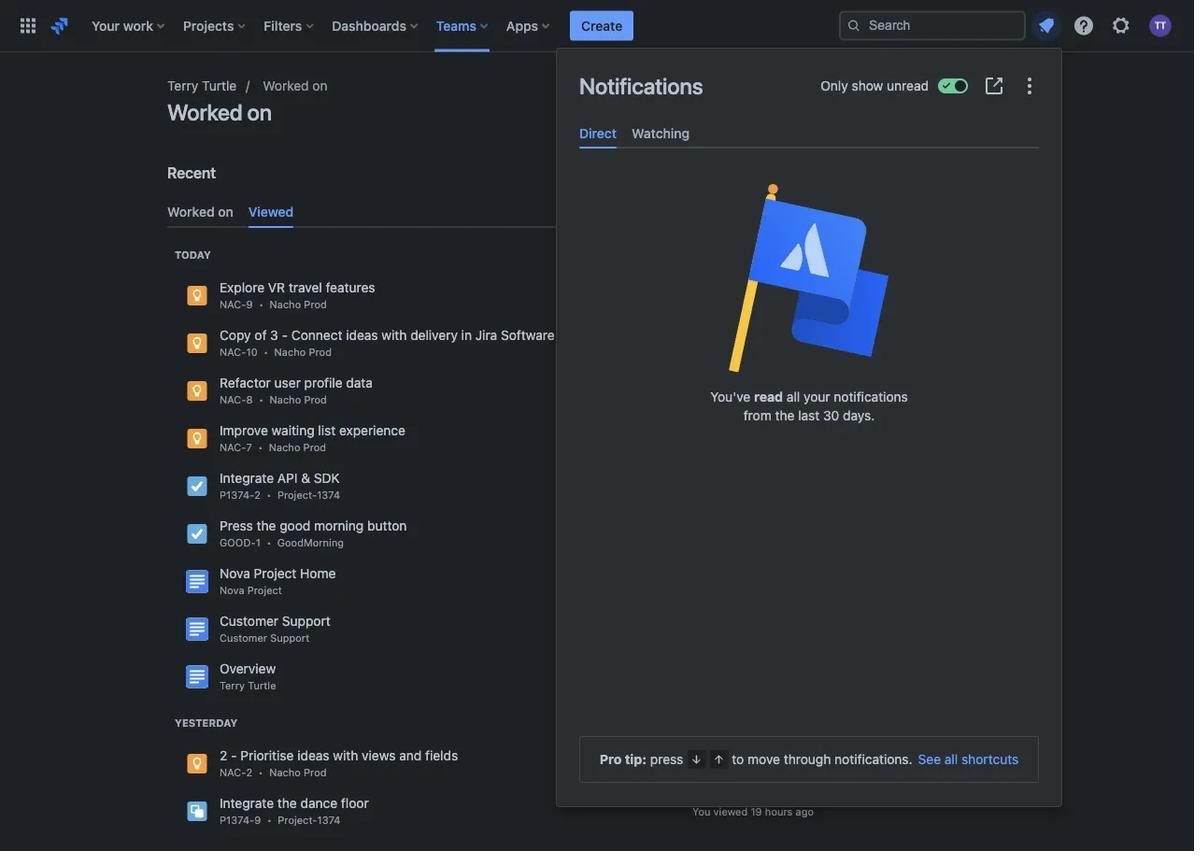 Task type: vqa. For each thing, say whether or not it's contained in the screenshot.
NAC- in "2 - prioritise ideas with views and fields nac-2 • nacho prod"
yes



Task type: describe. For each thing, give the bounding box(es) containing it.
jira image for explore
[[186, 285, 208, 307]]

you viewed 19 hours ago for 2 - prioritise ideas with views and fields
[[693, 758, 814, 770]]

direct tab panel
[[572, 149, 1047, 166]]

• inside integrate api & sdk p1374-2 • project-1374
[[267, 489, 272, 501]]

through
[[784, 752, 831, 768]]

read
[[754, 390, 784, 405]]

the for integrate the dance floor
[[278, 795, 297, 811]]

1 vertical spatial worked
[[167, 99, 243, 125]]

ago for explore vr travel features
[[802, 290, 820, 302]]

vr
[[268, 279, 285, 295]]

create button
[[570, 11, 634, 41]]

2 customer from the top
[[220, 632, 267, 644]]

shortcuts
[[962, 752, 1019, 768]]

2 inside integrate api & sdk p1374-2 • project-1374
[[255, 489, 261, 501]]

your work
[[92, 18, 153, 33]]

confluence image for nova
[[186, 571, 208, 593]]

days.
[[843, 408, 875, 424]]

ago for 2 - prioritise ideas with views and fields
[[796, 758, 814, 770]]

and
[[399, 748, 422, 763]]

list
[[318, 422, 336, 438]]

watching
[[632, 125, 690, 141]]

• inside explore vr travel features nac-9 • nacho prod
[[259, 298, 264, 310]]

direct
[[580, 125, 617, 141]]

see
[[919, 752, 942, 768]]

settings image
[[1111, 14, 1133, 37]]

user
[[275, 375, 301, 390]]

prod inside copy of 3 - connect ideas with delivery in jira software nac-10 • nacho prod
[[309, 346, 332, 358]]

you've read
[[711, 390, 784, 405]]

terry inside "link"
[[167, 78, 198, 93]]

yesterday
[[175, 717, 238, 730]]

software
[[501, 327, 555, 343]]

profile
[[304, 375, 343, 390]]

experience
[[339, 422, 406, 438]]

turtle inside the overview terry turtle
[[248, 680, 276, 692]]

4 minutes from the top
[[761, 433, 799, 445]]

all your notifications from the last 30 days.
[[744, 390, 909, 424]]

prod for travel
[[304, 298, 327, 310]]

to move through notifications.
[[732, 752, 913, 768]]

connect
[[292, 327, 343, 343]]

appswitcher icon image
[[17, 14, 39, 37]]

nac- for refactor
[[220, 393, 246, 406]]

your work button
[[86, 11, 172, 41]]

nac- for explore
[[220, 298, 246, 310]]

minutes for explore vr travel features
[[760, 290, 799, 302]]

nova project home nova project
[[220, 565, 336, 596]]

refactor
[[220, 375, 271, 390]]

your
[[804, 390, 831, 405]]

work
[[123, 18, 153, 33]]

2 vertical spatial 3
[[751, 433, 758, 445]]

30
[[824, 408, 840, 424]]

see all shortcuts
[[919, 752, 1019, 768]]

improve
[[220, 422, 268, 438]]

more image
[[1019, 75, 1041, 97]]

3 minutes ago
[[751, 433, 821, 445]]

jira image for integrate
[[186, 801, 208, 823]]

integrate api & sdk p1374-2 • project-1374
[[220, 470, 340, 501]]

integrate for integrate api & sdk
[[220, 470, 274, 486]]

help image
[[1073, 14, 1096, 37]]

filters
[[264, 18, 302, 33]]

worked inside tab list
[[167, 204, 215, 220]]

you viewed 2 minutes ago for copy of 3 - connect ideas with delivery in jira software
[[693, 337, 820, 350]]

show
[[852, 78, 884, 93]]

you viewed 3 minutes ago
[[693, 385, 821, 397]]

filters button
[[258, 11, 321, 41]]

• inside improve waiting list experience nac-7 • nacho prod
[[258, 441, 263, 453]]

you for 2 - prioritise ideas with views and fields
[[693, 758, 711, 770]]

hours for integrate the dance floor
[[766, 806, 793, 818]]

notifications
[[580, 73, 703, 99]]

arrow up image
[[712, 753, 727, 768]]

- inside 2 - prioritise ideas with views and fields nac-2 • nacho prod
[[231, 748, 237, 763]]

delivery
[[411, 327, 458, 343]]

your
[[92, 18, 120, 33]]

move
[[748, 752, 781, 768]]

copy
[[220, 327, 251, 343]]

with inside 2 - prioritise ideas with views and fields nac-2 • nacho prod
[[333, 748, 358, 763]]

good-
[[220, 537, 256, 549]]

dashboards button
[[327, 11, 425, 41]]

your profile and settings image
[[1150, 14, 1172, 37]]

0 vertical spatial worked
[[263, 78, 309, 93]]

notifications
[[834, 390, 909, 405]]

19 for 2 - prioritise ideas with views and fields
[[751, 758, 763, 770]]

recent
[[167, 164, 216, 182]]

you've
[[711, 390, 751, 405]]

pro
[[600, 752, 622, 768]]

dashboards
[[332, 18, 407, 33]]

the inside all your notifications from the last 30 days.
[[776, 408, 795, 424]]

2 horizontal spatial on
[[313, 78, 328, 93]]

prod for list
[[303, 441, 326, 453]]

viewed for refactor user profile data
[[714, 385, 748, 397]]

dance
[[301, 795, 338, 811]]

only show unread
[[821, 78, 929, 93]]

tab list for recent
[[160, 197, 1035, 228]]

ago for integrate the dance floor
[[796, 806, 814, 818]]

nacho for vr
[[270, 298, 301, 310]]

nacho for waiting
[[269, 441, 301, 453]]

explore
[[220, 279, 265, 295]]

morning
[[314, 518, 364, 533]]

press the good morning button good-1 • goodmorning
[[220, 518, 407, 549]]

overview
[[220, 661, 276, 676]]

primary element
[[11, 0, 840, 52]]

create
[[582, 18, 623, 33]]

goodmorning
[[277, 537, 344, 549]]

minutes for refactor user profile data
[[761, 385, 799, 397]]

good
[[280, 518, 311, 533]]

button
[[367, 518, 407, 533]]

you for explore vr travel features
[[693, 290, 711, 302]]

waiting
[[272, 422, 315, 438]]

jira image for integrate
[[186, 475, 208, 498]]

nac- for improve
[[220, 441, 246, 453]]

worked on inside tab list
[[167, 204, 234, 220]]

integrate the dance floor p1374-9 • project-1374
[[220, 795, 369, 826]]

customer support customer support
[[220, 613, 331, 644]]

data
[[346, 375, 373, 390]]

all inside all your notifications from the last 30 days.
[[787, 390, 801, 405]]

hours for 2 - prioritise ideas with views and fields
[[766, 758, 793, 770]]

terry inside the overview terry turtle
[[220, 680, 245, 692]]

ago for refactor user profile data
[[802, 385, 821, 397]]

with inside copy of 3 - connect ideas with delivery in jira software nac-10 • nacho prod
[[382, 327, 407, 343]]

Search field
[[840, 11, 1027, 41]]

1 vertical spatial project
[[247, 584, 282, 596]]

apps button
[[501, 11, 557, 41]]

projects
[[183, 18, 234, 33]]

search image
[[847, 18, 862, 33]]

project- for the
[[278, 814, 317, 826]]

viewed for 2 - prioritise ideas with views and fields
[[714, 758, 748, 770]]

refactor user profile data nac-8 • nacho prod
[[220, 375, 373, 406]]

travel
[[289, 279, 322, 295]]

jira image for copy
[[186, 332, 208, 355]]

1
[[256, 537, 261, 549]]

fields
[[425, 748, 458, 763]]

to
[[732, 752, 744, 768]]

jira image for 2
[[186, 753, 208, 775]]



Task type: locate. For each thing, give the bounding box(es) containing it.
1 horizontal spatial on
[[247, 99, 272, 125]]

0 vertical spatial project
[[254, 565, 297, 581]]

0 vertical spatial 19
[[751, 758, 763, 770]]

the inside press the good morning button good-1 • goodmorning
[[257, 518, 276, 533]]

jira image left refactor
[[186, 380, 208, 402]]

jira image
[[186, 285, 208, 307], [186, 332, 208, 355], [186, 475, 208, 498], [186, 753, 208, 775]]

&
[[301, 470, 311, 486]]

1 p1374- from the top
[[220, 489, 255, 501]]

terry turtle link
[[167, 75, 237, 97]]

of
[[255, 327, 267, 343]]

tab list containing direct
[[572, 118, 1047, 149]]

1 hours from the top
[[766, 758, 793, 770]]

1 vertical spatial tab list
[[160, 197, 1035, 228]]

worked down recent
[[167, 204, 215, 220]]

2 1374 from the top
[[317, 814, 341, 826]]

api
[[278, 470, 298, 486]]

1 horizontal spatial turtle
[[248, 680, 276, 692]]

all
[[787, 390, 801, 405], [945, 752, 958, 768]]

confluence image left nova project home nova project
[[186, 571, 208, 593]]

prod inside improve waiting list experience nac-7 • nacho prod
[[303, 441, 326, 453]]

banner
[[0, 0, 1195, 52]]

1 horizontal spatial 9
[[255, 814, 261, 826]]

3 jira image from the top
[[186, 475, 208, 498]]

1374 down sdk
[[317, 489, 340, 501]]

turtle
[[202, 78, 237, 93], [248, 680, 276, 692]]

p1374- up the press
[[220, 489, 255, 501]]

jira
[[476, 327, 498, 343]]

jira image for improve
[[186, 428, 208, 450]]

0 vertical spatial -
[[282, 327, 288, 343]]

nacho inside improve waiting list experience nac-7 • nacho prod
[[269, 441, 301, 453]]

9 down prioritise
[[255, 814, 261, 826]]

integrate inside integrate api & sdk p1374-2 • project-1374
[[220, 470, 274, 486]]

you for integrate the dance floor
[[693, 806, 711, 818]]

1 vertical spatial all
[[945, 752, 958, 768]]

only
[[821, 78, 849, 93]]

prioritise
[[241, 748, 294, 763]]

2 integrate from the top
[[220, 795, 274, 811]]

2 nac- from the top
[[220, 346, 246, 358]]

1 nac- from the top
[[220, 298, 246, 310]]

jira image for refactor
[[186, 380, 208, 402]]

jira image left integrate api & sdk p1374-2 • project-1374
[[186, 475, 208, 498]]

tip:
[[625, 752, 647, 768]]

p1374-
[[220, 489, 255, 501], [220, 814, 255, 826]]

5 viewed from the top
[[714, 806, 748, 818]]

nac- down 'improve'
[[220, 441, 246, 453]]

prod for profile
[[304, 393, 327, 406]]

2 vertical spatial the
[[278, 795, 297, 811]]

project up customer support customer support
[[247, 584, 282, 596]]

viewed for integrate the dance floor
[[714, 806, 748, 818]]

1 vertical spatial ideas
[[298, 748, 330, 763]]

turtle inside terry turtle "link"
[[202, 78, 237, 93]]

worked on down recent
[[167, 204, 234, 220]]

viewed for copy of 3 - connect ideas with delivery in jira software
[[714, 337, 748, 350]]

nac- inside improve waiting list experience nac-7 • nacho prod
[[220, 441, 246, 453]]

0 horizontal spatial -
[[231, 748, 237, 763]]

hours down move
[[766, 806, 793, 818]]

1 you viewed 2 minutes ago from the top
[[693, 290, 820, 302]]

hours right to
[[766, 758, 793, 770]]

1 customer from the top
[[220, 613, 279, 629]]

prod down travel
[[304, 298, 327, 310]]

1 vertical spatial the
[[257, 518, 276, 533]]

prod down list
[[303, 441, 326, 453]]

- left prioritise
[[231, 748, 237, 763]]

• inside press the good morning button good-1 • goodmorning
[[267, 537, 272, 549]]

1 vertical spatial customer
[[220, 632, 267, 644]]

2 viewed from the top
[[714, 337, 748, 350]]

0 vertical spatial worked on
[[263, 78, 328, 93]]

confluence image
[[186, 666, 208, 688]]

1 horizontal spatial terry
[[220, 680, 245, 692]]

0 horizontal spatial the
[[257, 518, 276, 533]]

19
[[751, 758, 763, 770], [751, 806, 763, 818]]

project- inside integrate the dance floor p1374-9 • project-1374
[[278, 814, 317, 826]]

copy of 3 - connect ideas with delivery in jira software nac-10 • nacho prod
[[220, 327, 555, 358]]

jira image left 'improve'
[[186, 428, 208, 450]]

the up 3 minutes ago
[[776, 408, 795, 424]]

0 vertical spatial 3
[[270, 327, 278, 343]]

1 vertical spatial terry
[[220, 680, 245, 692]]

0 vertical spatial project-
[[278, 489, 317, 501]]

9 down explore
[[246, 298, 253, 310]]

0 vertical spatial nova
[[220, 565, 250, 581]]

ideas inside copy of 3 - connect ideas with delivery in jira software nac-10 • nacho prod
[[346, 327, 378, 343]]

3 viewed from the top
[[714, 385, 748, 397]]

2 p1374- from the top
[[220, 814, 255, 826]]

3 nac- from the top
[[220, 393, 246, 406]]

see all shortcuts button
[[919, 751, 1019, 769]]

0 horizontal spatial with
[[333, 748, 358, 763]]

nac- down refactor
[[220, 393, 246, 406]]

support up overview
[[270, 632, 310, 644]]

9 for integrate
[[255, 814, 261, 826]]

all left your
[[787, 390, 801, 405]]

on left viewed
[[218, 204, 234, 220]]

1 minutes from the top
[[760, 290, 799, 302]]

19 down move
[[751, 806, 763, 818]]

tab list down only
[[572, 118, 1047, 149]]

2 vertical spatial worked
[[167, 204, 215, 220]]

p1374- inside integrate the dance floor p1374-9 • project-1374
[[220, 814, 255, 826]]

jira image down yesterday
[[186, 753, 208, 775]]

project down 1 on the bottom of the page
[[254, 565, 297, 581]]

1 vertical spatial hours
[[766, 806, 793, 818]]

project- down &
[[278, 489, 317, 501]]

jira image left copy
[[186, 332, 208, 355]]

nacho up user
[[274, 346, 306, 358]]

ideas right prioritise
[[298, 748, 330, 763]]

jira image
[[49, 14, 71, 37]]

0 vertical spatial all
[[787, 390, 801, 405]]

minutes for copy of 3 - connect ideas with delivery in jira software
[[760, 337, 799, 350]]

0 vertical spatial support
[[282, 613, 331, 629]]

19 for integrate the dance floor
[[751, 806, 763, 818]]

• inside copy of 3 - connect ideas with delivery in jira software nac-10 • nacho prod
[[264, 346, 269, 358]]

3 you from the top
[[693, 385, 711, 397]]

1 vertical spatial worked on
[[167, 99, 272, 125]]

jira image for press
[[186, 523, 208, 545]]

3 right of
[[270, 327, 278, 343]]

4 you from the top
[[693, 758, 711, 770]]

views
[[362, 748, 396, 763]]

project
[[254, 565, 297, 581], [247, 584, 282, 596]]

0 vertical spatial 9
[[246, 298, 253, 310]]

1 1374 from the top
[[317, 489, 340, 501]]

0 vertical spatial on
[[313, 78, 328, 93]]

in
[[462, 327, 472, 343]]

1 jira image from the top
[[186, 285, 208, 307]]

7
[[246, 441, 252, 453]]

you for refactor user profile data
[[693, 385, 711, 397]]

you viewed 2 minutes ago for explore vr travel features
[[693, 290, 820, 302]]

ago
[[802, 290, 820, 302], [802, 337, 820, 350], [802, 385, 821, 397], [802, 433, 821, 445], [796, 758, 814, 770], [796, 806, 814, 818]]

prod inside refactor user profile data nac-8 • nacho prod
[[304, 393, 327, 406]]

0 vertical spatial ideas
[[346, 327, 378, 343]]

1 confluence image from the top
[[186, 571, 208, 593]]

3 for -
[[270, 327, 278, 343]]

5 you from the top
[[693, 806, 711, 818]]

9 inside explore vr travel features nac-9 • nacho prod
[[246, 298, 253, 310]]

9 for explore
[[246, 298, 253, 310]]

nacho down waiting
[[269, 441, 301, 453]]

home
[[300, 565, 336, 581]]

you viewed 2 minutes ago
[[693, 290, 820, 302], [693, 337, 820, 350]]

3
[[270, 327, 278, 343], [751, 385, 758, 397], [751, 433, 758, 445]]

1 vertical spatial integrate
[[220, 795, 274, 811]]

0 horizontal spatial terry
[[167, 78, 198, 93]]

jira image left the press
[[186, 523, 208, 545]]

worked on down filters popup button
[[263, 78, 328, 93]]

4 viewed from the top
[[714, 758, 748, 770]]

0 vertical spatial confluence image
[[186, 571, 208, 593]]

the left dance
[[278, 795, 297, 811]]

1 viewed from the top
[[714, 290, 748, 302]]

p1374- inside integrate api & sdk p1374-2 • project-1374
[[220, 489, 255, 501]]

0 horizontal spatial ideas
[[298, 748, 330, 763]]

nac- down prioritise
[[220, 766, 246, 779]]

1 horizontal spatial the
[[278, 795, 297, 811]]

1374 for sdk
[[317, 489, 340, 501]]

1 vertical spatial support
[[270, 632, 310, 644]]

notifications image
[[1036, 14, 1058, 37]]

1 vertical spatial you viewed 19 hours ago
[[693, 806, 814, 818]]

1 vertical spatial you viewed 2 minutes ago
[[693, 337, 820, 350]]

2 minutes from the top
[[760, 337, 799, 350]]

2 19 from the top
[[751, 806, 763, 818]]

prod inside explore vr travel features nac-9 • nacho prod
[[304, 298, 327, 310]]

• inside 2 - prioritise ideas with views and fields nac-2 • nacho prod
[[259, 766, 263, 779]]

prod up dance
[[304, 766, 327, 779]]

1 vertical spatial confluence image
[[186, 618, 208, 641]]

integrate for integrate the dance floor
[[220, 795, 274, 811]]

integrate down prioritise
[[220, 795, 274, 811]]

on
[[313, 78, 328, 93], [247, 99, 272, 125], [218, 204, 234, 220]]

hours
[[766, 758, 793, 770], [766, 806, 793, 818]]

0 horizontal spatial all
[[787, 390, 801, 405]]

open notifications in a new tab image
[[984, 75, 1006, 97]]

tab list down direct
[[160, 197, 1035, 228]]

p1374- down prioritise
[[220, 814, 255, 826]]

9
[[246, 298, 253, 310], [255, 814, 261, 826]]

turtle down projects dropdown button
[[202, 78, 237, 93]]

5 nac- from the top
[[220, 766, 246, 779]]

1 horizontal spatial -
[[282, 327, 288, 343]]

3 minutes from the top
[[761, 385, 799, 397]]

with left 'delivery'
[[382, 327, 407, 343]]

8
[[246, 393, 253, 406]]

2 - prioritise ideas with views and fields nac-2 • nacho prod
[[220, 748, 458, 779]]

viewed
[[249, 204, 294, 220]]

2 jira image from the top
[[186, 332, 208, 355]]

ideas
[[346, 327, 378, 343], [298, 748, 330, 763]]

0 vertical spatial tab list
[[572, 118, 1047, 149]]

press
[[220, 518, 253, 533]]

3 jira image from the top
[[186, 523, 208, 545]]

today
[[175, 249, 211, 261]]

1 vertical spatial with
[[333, 748, 358, 763]]

1 vertical spatial 1374
[[317, 814, 341, 826]]

1374 inside integrate the dance floor p1374-9 • project-1374
[[317, 814, 341, 826]]

0 vertical spatial hours
[[766, 758, 793, 770]]

on down filters popup button
[[313, 78, 328, 93]]

confluence image for customer
[[186, 618, 208, 641]]

2 nova from the top
[[220, 584, 244, 596]]

terry down overview
[[220, 680, 245, 692]]

sdk
[[314, 470, 340, 486]]

9 inside integrate the dance floor p1374-9 • project-1374
[[255, 814, 261, 826]]

4 nac- from the top
[[220, 441, 246, 453]]

last
[[799, 408, 820, 424]]

prod down connect
[[309, 346, 332, 358]]

from
[[744, 408, 772, 424]]

p1374- for integrate api & sdk
[[220, 489, 255, 501]]

worked down filters popup button
[[263, 78, 309, 93]]

2 vertical spatial worked on
[[167, 204, 234, 220]]

minutes
[[760, 290, 799, 302], [760, 337, 799, 350], [761, 385, 799, 397], [761, 433, 799, 445]]

1 vertical spatial 3
[[751, 385, 758, 397]]

1374 for floor
[[317, 814, 341, 826]]

nacho inside 2 - prioritise ideas with views and fields nac-2 • nacho prod
[[269, 766, 301, 779]]

terry turtle
[[167, 78, 237, 93]]

notifications.
[[835, 752, 913, 768]]

1374 inside integrate api & sdk p1374-2 • project-1374
[[317, 489, 340, 501]]

features
[[326, 279, 375, 295]]

1 horizontal spatial ideas
[[346, 327, 378, 343]]

0 vertical spatial terry
[[167, 78, 198, 93]]

nac-
[[220, 298, 246, 310], [220, 346, 246, 358], [220, 393, 246, 406], [220, 441, 246, 453], [220, 766, 246, 779]]

viewed for explore vr travel features
[[714, 290, 748, 302]]

2 you viewed 2 minutes ago from the top
[[693, 337, 820, 350]]

worked on down terry turtle "link"
[[167, 99, 272, 125]]

overview terry turtle
[[220, 661, 276, 692]]

project-
[[278, 489, 317, 501], [278, 814, 317, 826]]

3 for minutes
[[751, 385, 758, 397]]

1 you viewed 19 hours ago from the top
[[693, 758, 814, 770]]

• inside refactor user profile data nac-8 • nacho prod
[[259, 393, 264, 406]]

nova
[[220, 565, 250, 581], [220, 584, 244, 596]]

prod inside 2 - prioritise ideas with views and fields nac-2 • nacho prod
[[304, 766, 327, 779]]

the
[[776, 408, 795, 424], [257, 518, 276, 533], [278, 795, 297, 811]]

notifications dialog
[[557, 49, 1062, 807]]

3 right "you've"
[[751, 385, 758, 397]]

projects button
[[178, 11, 253, 41]]

nacho inside copy of 3 - connect ideas with delivery in jira software nac-10 • nacho prod
[[274, 346, 306, 358]]

prod down profile
[[304, 393, 327, 406]]

support down home
[[282, 613, 331, 629]]

the inside integrate the dance floor p1374-9 • project-1374
[[278, 795, 297, 811]]

1 horizontal spatial with
[[382, 327, 407, 343]]

2 vertical spatial on
[[218, 204, 234, 220]]

confluence image up confluence image
[[186, 618, 208, 641]]

arrow down image
[[689, 753, 704, 768]]

jira image down today
[[186, 285, 208, 307]]

with left views
[[333, 748, 358, 763]]

1374 down dance
[[317, 814, 341, 826]]

1 vertical spatial p1374-
[[220, 814, 255, 826]]

3 inside copy of 3 - connect ideas with delivery in jira software nac-10 • nacho prod
[[270, 327, 278, 343]]

2 you viewed 19 hours ago from the top
[[693, 806, 814, 818]]

-
[[282, 327, 288, 343], [231, 748, 237, 763]]

ideas inside 2 - prioritise ideas with views and fields nac-2 • nacho prod
[[298, 748, 330, 763]]

tab list
[[572, 118, 1047, 149], [160, 197, 1035, 228]]

tab list for notifications
[[572, 118, 1047, 149]]

- right of
[[282, 327, 288, 343]]

improve waiting list experience nac-7 • nacho prod
[[220, 422, 406, 453]]

nacho down prioritise
[[269, 766, 301, 779]]

integrate
[[220, 470, 274, 486], [220, 795, 274, 811]]

explore vr travel features nac-9 • nacho prod
[[220, 279, 375, 310]]

ago for copy of 3 - connect ideas with delivery in jira software
[[802, 337, 820, 350]]

the for press the good morning button
[[257, 518, 276, 533]]

nac- down explore
[[220, 298, 246, 310]]

press
[[651, 752, 684, 768]]

• inside integrate the dance floor p1374-9 • project-1374
[[267, 814, 272, 826]]

0 horizontal spatial turtle
[[202, 78, 237, 93]]

the up 1 on the bottom of the page
[[257, 518, 276, 533]]

you viewed 19 hours ago
[[693, 758, 814, 770], [693, 806, 814, 818]]

on inside tab list
[[218, 204, 234, 220]]

all inside button
[[945, 752, 958, 768]]

tab list inside notifications dialog
[[572, 118, 1047, 149]]

1 vertical spatial nova
[[220, 584, 244, 596]]

nacho down vr
[[270, 298, 301, 310]]

turtle down overview
[[248, 680, 276, 692]]

1 19 from the top
[[751, 758, 763, 770]]

1 vertical spatial 19
[[751, 806, 763, 818]]

0 vertical spatial 1374
[[317, 489, 340, 501]]

nac- down copy
[[220, 346, 246, 358]]

with
[[382, 327, 407, 343], [333, 748, 358, 763]]

1 horizontal spatial all
[[945, 752, 958, 768]]

jira image
[[186, 380, 208, 402], [186, 428, 208, 450], [186, 523, 208, 545], [186, 801, 208, 823]]

1 vertical spatial turtle
[[248, 680, 276, 692]]

•
[[259, 298, 264, 310], [264, 346, 269, 358], [259, 393, 264, 406], [258, 441, 263, 453], [267, 489, 272, 501], [267, 537, 272, 549], [259, 766, 263, 779], [267, 814, 272, 826]]

nac- inside 2 - prioritise ideas with views and fields nac-2 • nacho prod
[[220, 766, 246, 779]]

2 horizontal spatial the
[[776, 408, 795, 424]]

terry down 'projects'
[[167, 78, 198, 93]]

0 vertical spatial integrate
[[220, 470, 274, 486]]

nac- inside explore vr travel features nac-9 • nacho prod
[[220, 298, 246, 310]]

banner containing your work
[[0, 0, 1195, 52]]

4 jira image from the top
[[186, 753, 208, 775]]

p1374- for integrate the dance floor
[[220, 814, 255, 826]]

teams button
[[431, 11, 495, 41]]

unread
[[887, 78, 929, 93]]

project- inside integrate api & sdk p1374-2 • project-1374
[[278, 489, 317, 501]]

1 jira image from the top
[[186, 380, 208, 402]]

0 vertical spatial with
[[382, 327, 407, 343]]

you
[[693, 290, 711, 302], [693, 337, 711, 350], [693, 385, 711, 397], [693, 758, 711, 770], [693, 806, 711, 818]]

pro tip: press
[[600, 752, 684, 768]]

ideas right connect
[[346, 327, 378, 343]]

1374
[[317, 489, 340, 501], [317, 814, 341, 826]]

2 hours from the top
[[766, 806, 793, 818]]

you for copy of 3 - connect ideas with delivery in jira software
[[693, 337, 711, 350]]

all right see
[[945, 752, 958, 768]]

- inside copy of 3 - connect ideas with delivery in jira software nac-10 • nacho prod
[[282, 327, 288, 343]]

2 you from the top
[[693, 337, 711, 350]]

0 vertical spatial the
[[776, 408, 795, 424]]

2 confluence image from the top
[[186, 618, 208, 641]]

nacho for user
[[270, 393, 301, 406]]

viewed
[[714, 290, 748, 302], [714, 337, 748, 350], [714, 385, 748, 397], [714, 758, 748, 770], [714, 806, 748, 818]]

1 integrate from the top
[[220, 470, 274, 486]]

nacho inside refactor user profile data nac-8 • nacho prod
[[270, 393, 301, 406]]

project- for api
[[278, 489, 317, 501]]

nacho inside explore vr travel features nac-9 • nacho prod
[[270, 298, 301, 310]]

10
[[246, 346, 258, 358]]

integrate inside integrate the dance floor p1374-9 • project-1374
[[220, 795, 274, 811]]

1 vertical spatial -
[[231, 748, 237, 763]]

0 vertical spatial p1374-
[[220, 489, 255, 501]]

1 vertical spatial project-
[[278, 814, 317, 826]]

2 jira image from the top
[[186, 428, 208, 450]]

integrate down 7
[[220, 470, 274, 486]]

nac- inside copy of 3 - connect ideas with delivery in jira software nac-10 • nacho prod
[[220, 346, 246, 358]]

1 you from the top
[[693, 290, 711, 302]]

prod
[[304, 298, 327, 310], [309, 346, 332, 358], [304, 393, 327, 406], [303, 441, 326, 453], [304, 766, 327, 779]]

0 horizontal spatial on
[[218, 204, 234, 220]]

nac- inside refactor user profile data nac-8 • nacho prod
[[220, 393, 246, 406]]

0 vertical spatial you viewed 19 hours ago
[[693, 758, 814, 770]]

3 down from
[[751, 433, 758, 445]]

you viewed 19 hours ago for integrate the dance floor
[[693, 806, 814, 818]]

1 vertical spatial 9
[[255, 814, 261, 826]]

0 vertical spatial turtle
[[202, 78, 237, 93]]

19 right to
[[751, 758, 763, 770]]

teams
[[436, 18, 477, 33]]

confluence image
[[186, 571, 208, 593], [186, 618, 208, 641]]

0 horizontal spatial 9
[[246, 298, 253, 310]]

0 vertical spatial customer
[[220, 613, 279, 629]]

worked down terry turtle "link"
[[167, 99, 243, 125]]

worked on
[[263, 78, 328, 93], [167, 99, 272, 125], [167, 204, 234, 220]]

on down 'filters'
[[247, 99, 272, 125]]

0 vertical spatial you viewed 2 minutes ago
[[693, 290, 820, 302]]

project- down dance
[[278, 814, 317, 826]]

1 nova from the top
[[220, 565, 250, 581]]

4 jira image from the top
[[186, 801, 208, 823]]

nacho down user
[[270, 393, 301, 406]]

jira image
[[49, 14, 71, 37]]

jira image down yesterday
[[186, 801, 208, 823]]

1 vertical spatial on
[[247, 99, 272, 125]]

tab list containing worked on
[[160, 197, 1035, 228]]



